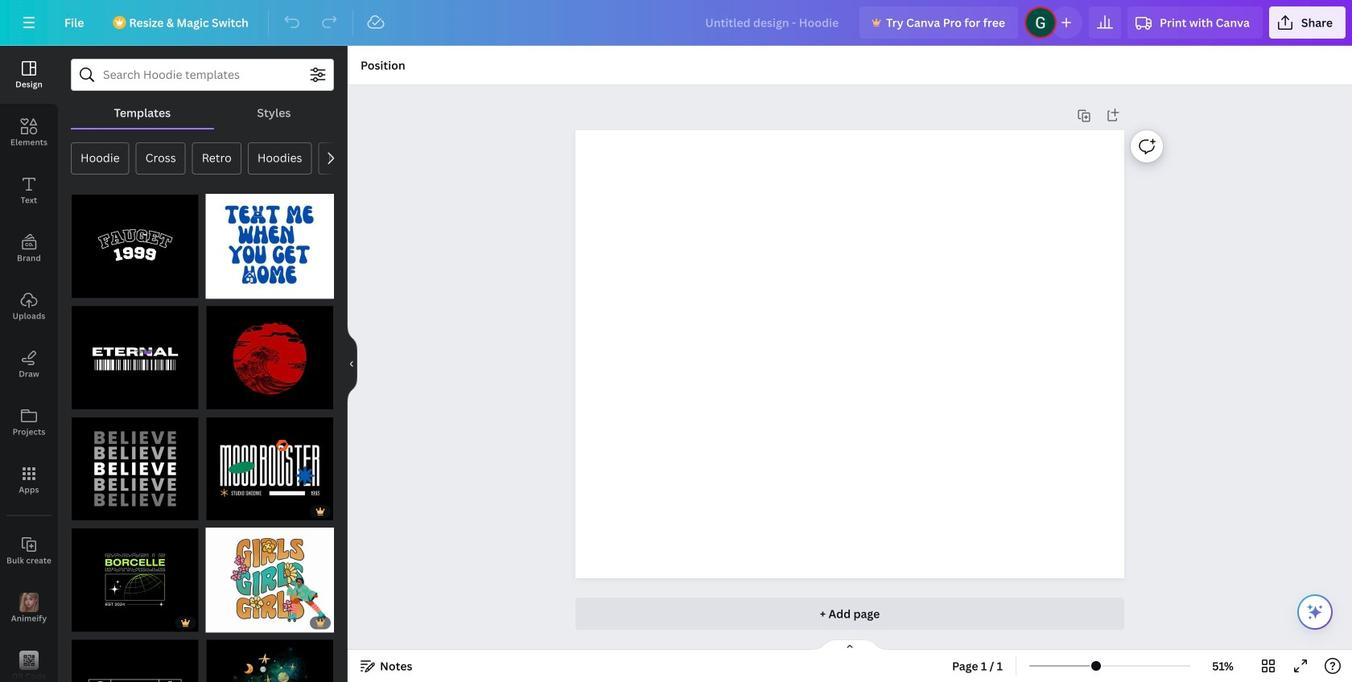 Task type: describe. For each thing, give the bounding box(es) containing it.
show pages image
[[811, 639, 889, 652]]

blue cool hoodies group
[[206, 184, 334, 299]]

red and black illustrated waves hoodie group
[[206, 296, 334, 410]]

black white minimalist good vibes hoodie group
[[71, 630, 199, 683]]

black modern eternal hoodie image
[[71, 305, 199, 410]]

black modern eternal hoodie group
[[71, 296, 199, 410]]

black and white sport modern hoodie image
[[71, 194, 199, 299]]

black white and grey simple believe hoodie image
[[71, 417, 199, 522]]

Zoom button
[[1197, 654, 1249, 679]]

green white bold minimalist streetwear hoodie image
[[71, 528, 199, 633]]

Search Hoodie templates search field
[[103, 60, 302, 90]]



Task type: vqa. For each thing, say whether or not it's contained in the screenshot.
Date modified button
no



Task type: locate. For each thing, give the bounding box(es) containing it.
yellow blue abstrack illustration  of space hoodie group
[[206, 630, 334, 683]]

hide image
[[347, 326, 357, 403]]

black and green modern mood booster hoodie image
[[206, 417, 334, 522]]

black white and grey simple believe hoodie group
[[71, 407, 199, 522]]

blue cool hoodies image
[[206, 194, 334, 299]]

main menu bar
[[0, 0, 1352, 46]]

yellow blue abstrack illustration  of space hoodie image
[[206, 640, 334, 683]]

canva assistant image
[[1306, 603, 1325, 622]]

tosca and orange simple retro girls hoodie image
[[206, 528, 334, 633]]

green white bold minimalist streetwear hoodie group
[[71, 519, 199, 633]]

black and green modern mood booster hoodie group
[[206, 407, 334, 522]]

tosca and orange simple retro girls hoodie group
[[206, 519, 334, 633]]

black and white sport modern hoodie group
[[71, 184, 199, 299]]

black white minimalist good vibes hoodie image
[[71, 640, 199, 683]]

Design title text field
[[692, 6, 853, 39]]

side panel tab list
[[0, 46, 58, 683]]



